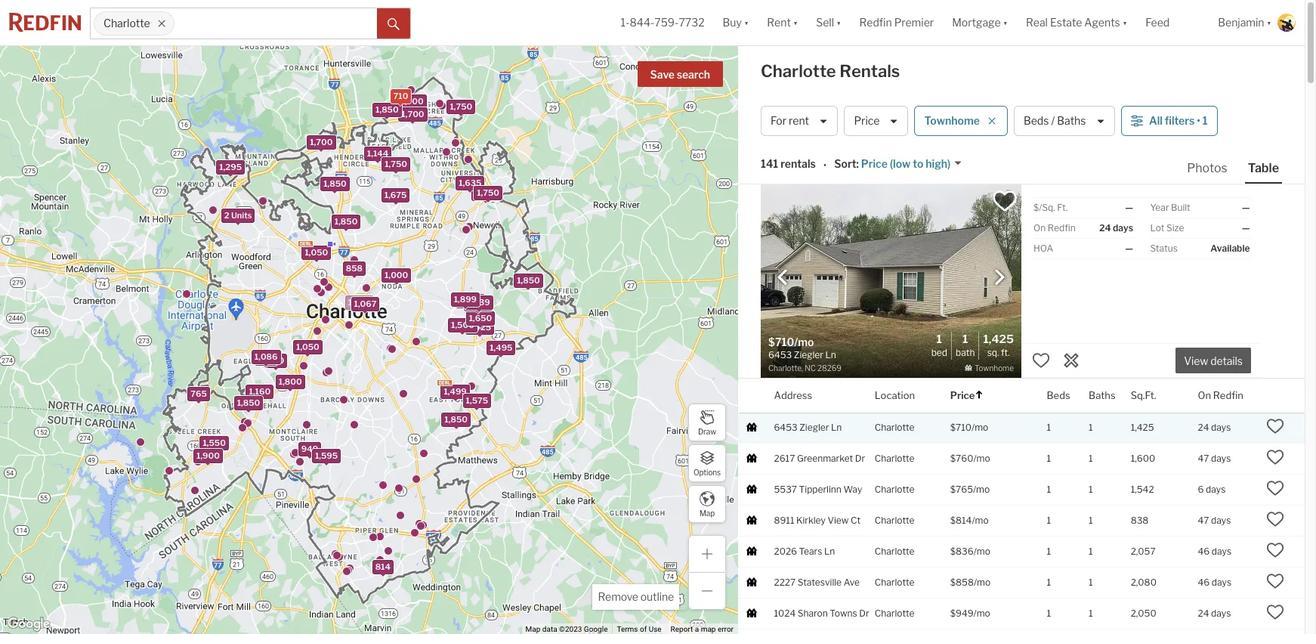 Task type: vqa. For each thing, say whether or not it's contained in the screenshot.


Task type: locate. For each thing, give the bounding box(es) containing it.
sq.
[[987, 347, 999, 358]]

way
[[844, 483, 863, 495]]

$/sq.
[[1034, 202, 1056, 213]]

1,295
[[219, 162, 241, 173]]

favorite this home image for 2,057
[[1267, 541, 1285, 559]]

redfin down the '$/sq. ft.'
[[1048, 222, 1076, 234]]

$760
[[951, 452, 974, 464]]

real estate agents ▾
[[1026, 16, 1128, 29]]

24 days down on redfin button
[[1198, 421, 1231, 433]]

— left year
[[1125, 202, 1134, 213]]

0 vertical spatial redfin
[[860, 16, 892, 29]]

map left data
[[526, 625, 541, 633]]

1 46 from the top
[[1198, 545, 1210, 557]]

1,542
[[1131, 483, 1154, 495]]

/mo for $765
[[973, 483, 990, 495]]

1-844-759-7732 link
[[621, 16, 705, 29]]

/mo up $765 /mo
[[974, 452, 990, 464]]

47 up 6
[[1198, 452, 1210, 464]]

▾ left user photo
[[1267, 16, 1272, 29]]

1 vertical spatial 24 days
[[1198, 421, 1231, 433]]

6
[[1198, 483, 1204, 495]]

• right filters
[[1197, 114, 1201, 127]]

charlotte for 5537 tipperlinn way
[[875, 483, 915, 495]]

0 vertical spatial 1,595
[[469, 312, 492, 323]]

— for built
[[1242, 202, 1250, 213]]

table
[[1248, 161, 1279, 175]]

2 favorite this home image from the top
[[1267, 479, 1285, 497]]

1,450
[[474, 188, 497, 199]]

days for 1,425
[[1211, 421, 1231, 433]]

1 inside 1 bed
[[937, 333, 942, 346]]

1 favorite this home image from the top
[[1267, 448, 1285, 466]]

838
[[1131, 514, 1149, 526]]

map
[[700, 508, 715, 517], [526, 625, 541, 633]]

ct
[[851, 514, 861, 526]]

$814 /mo
[[951, 514, 989, 526]]

real estate agents ▾ link
[[1026, 0, 1128, 45]]

0 horizontal spatial on
[[1034, 222, 1046, 234]]

favorite this home image for 1,600
[[1267, 448, 1285, 466]]

1,850
[[375, 104, 398, 115], [323, 178, 346, 189], [334, 216, 357, 227], [517, 275, 540, 285], [237, 397, 260, 408], [444, 414, 467, 425]]

$765
[[951, 483, 973, 495]]

1,160
[[249, 386, 270, 397]]

greenmarket
[[797, 452, 853, 464]]

2227 statesville ave
[[774, 576, 860, 588]]

0 vertical spatial price
[[854, 114, 880, 127]]

0 horizontal spatial •
[[824, 158, 827, 171]]

price (low to high)
[[861, 157, 951, 170]]

terms
[[617, 625, 638, 633]]

1 vertical spatial on redfin
[[1198, 389, 1244, 401]]

ln for 2026 tears ln
[[824, 545, 835, 557]]

favorite this home image for 2,050
[[1267, 603, 1285, 621]]

price right the :
[[861, 157, 888, 170]]

$765 /mo
[[951, 483, 990, 495]]

0 horizontal spatial 1,425
[[468, 322, 491, 332]]

2 vertical spatial 24 days
[[1198, 607, 1231, 619]]

0 horizontal spatial 1,750
[[384, 159, 407, 170]]

1 vertical spatial •
[[824, 158, 827, 171]]

1 horizontal spatial 1,750
[[450, 101, 472, 112]]

/mo up $760 /mo
[[972, 421, 989, 433]]

1 vertical spatial 46
[[1198, 576, 1210, 588]]

/mo down $858 /mo
[[974, 607, 991, 619]]

townhome
[[925, 114, 980, 127]]

0 vertical spatial baths
[[1057, 114, 1086, 127]]

46 right 2,057
[[1198, 545, 1210, 557]]

map down 'options'
[[700, 508, 715, 517]]

1 vertical spatial ft.
[[1001, 347, 1010, 358]]

remove charlotte image
[[157, 19, 167, 28]]

4 ▾ from the left
[[1003, 16, 1008, 29]]

1 horizontal spatial price button
[[951, 379, 984, 413]]

ln right tears
[[824, 545, 835, 557]]

2 vertical spatial 1,750
[[477, 187, 499, 198]]

1 horizontal spatial ft.
[[1058, 202, 1068, 213]]

858
[[346, 263, 362, 274]]

charlotte
[[104, 17, 150, 30], [761, 61, 836, 81], [875, 421, 915, 433], [875, 452, 915, 464], [875, 483, 915, 495], [875, 514, 915, 526], [875, 545, 915, 557], [875, 576, 915, 588], [875, 607, 915, 619]]

0 horizontal spatial baths
[[1057, 114, 1086, 127]]

47 days down 6 days
[[1198, 514, 1231, 526]]

1,699
[[401, 97, 424, 107]]

ln right ziegler
[[831, 421, 842, 433]]

46
[[1198, 545, 1210, 557], [1198, 576, 1210, 588]]

rent ▾
[[767, 16, 798, 29]]

1 47 from the top
[[1198, 452, 1210, 464]]

baths left sq.ft.
[[1089, 389, 1116, 401]]

1 horizontal spatial 1,595
[[469, 312, 492, 323]]

0 vertical spatial 24 days
[[1100, 222, 1134, 234]]

heading
[[769, 334, 891, 374]]

— down table "button"
[[1242, 202, 1250, 213]]

map inside "button"
[[700, 508, 715, 517]]

46 days down 6 days
[[1198, 545, 1232, 557]]

1,425 down 1,799
[[468, 322, 491, 332]]

error
[[718, 625, 734, 633]]

/mo up $836 /mo
[[972, 514, 989, 526]]

1,700
[[401, 96, 423, 107], [401, 109, 424, 119], [310, 137, 333, 147], [348, 297, 371, 307]]

details
[[1211, 355, 1243, 368]]

1 vertical spatial 1,595
[[315, 450, 338, 461]]

2 vertical spatial redfin
[[1214, 389, 1244, 401]]

real
[[1026, 16, 1048, 29]]

1 vertical spatial 1,750
[[384, 159, 407, 170]]

1 46 days from the top
[[1198, 545, 1232, 557]]

0 vertical spatial view
[[1184, 355, 1209, 368]]

1,750
[[450, 101, 472, 112], [384, 159, 407, 170], [477, 187, 499, 198]]

price button up the :
[[844, 106, 909, 136]]

1 vertical spatial baths
[[1089, 389, 1116, 401]]

favorite this home image
[[1267, 448, 1285, 466], [1267, 479, 1285, 497], [1267, 510, 1285, 528], [1267, 541, 1285, 559]]

1 vertical spatial 47 days
[[1198, 514, 1231, 526]]

▾ right sell on the top right of the page
[[837, 16, 842, 29]]

24 right 2,050
[[1198, 607, 1210, 619]]

on up hoa
[[1034, 222, 1046, 234]]

1 vertical spatial map
[[526, 625, 541, 633]]

2,080
[[1131, 576, 1157, 588]]

on redfin down the details
[[1198, 389, 1244, 401]]

1,425 up the 1,600
[[1131, 421, 1154, 433]]

$949 /mo
[[951, 607, 991, 619]]

2,057
[[1131, 545, 1156, 557]]

24 left 'lot'
[[1100, 222, 1111, 234]]

0 vertical spatial 47 days
[[1198, 452, 1231, 464]]

view left ct
[[828, 514, 849, 526]]

dr right towns
[[859, 607, 870, 619]]

draw button
[[688, 404, 726, 441]]

submit search image
[[388, 18, 400, 30]]

2 horizontal spatial redfin
[[1214, 389, 1244, 401]]

/mo up $858 /mo
[[974, 545, 991, 557]]

1,675
[[384, 190, 406, 201]]

1
[[1203, 114, 1208, 127], [937, 333, 942, 346], [963, 333, 968, 346], [1047, 421, 1051, 433], [1089, 421, 1093, 433], [1047, 452, 1051, 464], [1089, 452, 1093, 464], [1047, 483, 1051, 495], [1089, 483, 1093, 495], [1047, 514, 1051, 526], [1089, 514, 1093, 526], [1047, 545, 1051, 557], [1089, 545, 1093, 557], [1047, 576, 1051, 588], [1089, 576, 1093, 588], [1047, 607, 1051, 619], [1089, 607, 1093, 619]]

2 vertical spatial 24
[[1198, 607, 1210, 619]]

beds left /
[[1024, 114, 1049, 127]]

charlotte rentals
[[761, 61, 900, 81]]

0 vertical spatial 46 days
[[1198, 545, 1232, 557]]

▾ right agents
[[1123, 16, 1128, 29]]

1,499
[[444, 386, 466, 397]]

1,050
[[304, 247, 328, 258], [296, 342, 319, 352]]

remove outline
[[598, 590, 674, 603]]

• for all filters • 1
[[1197, 114, 1201, 127]]

on down view details
[[1198, 389, 1211, 401]]

bath
[[956, 347, 975, 358]]

46 days for 2,057
[[1198, 545, 1232, 557]]

map for map data ©2023 google
[[526, 625, 541, 633]]

beds / baths
[[1024, 114, 1086, 127]]

0 horizontal spatial 1,595
[[315, 450, 338, 461]]

3 ▾ from the left
[[837, 16, 842, 29]]

5537 tipperlinn way
[[774, 483, 863, 495]]

2 46 days from the top
[[1198, 576, 1232, 588]]

address
[[774, 389, 813, 401]]

price
[[854, 114, 880, 127], [861, 157, 888, 170], [951, 389, 975, 401]]

1 vertical spatial on
[[1198, 389, 1211, 401]]

estate
[[1050, 16, 1082, 29]]

rent
[[789, 114, 809, 127]]

ft. right sq.
[[1001, 347, 1010, 358]]

1 vertical spatial 47
[[1198, 514, 1210, 526]]

46 right "2,080"
[[1198, 576, 1210, 588]]

24 down on redfin button
[[1198, 421, 1210, 433]]

▾ for rent ▾
[[793, 16, 798, 29]]

24 for 2,050
[[1198, 607, 1210, 619]]

0 vertical spatial ft.
[[1058, 202, 1068, 213]]

beds down x-out this home image
[[1047, 389, 1071, 401]]

0 vertical spatial map
[[700, 508, 715, 517]]

2 47 from the top
[[1198, 514, 1210, 526]]

price button
[[844, 106, 909, 136], [951, 379, 984, 413]]

map region
[[0, 0, 909, 634]]

0 vertical spatial dr
[[855, 452, 865, 464]]

1 horizontal spatial map
[[700, 508, 715, 517]]

1,425 up sq.
[[984, 333, 1014, 346]]

• inside 141 rentals •
[[824, 158, 827, 171]]

46 days right "2,080"
[[1198, 576, 1232, 588]]

previous button image
[[775, 269, 791, 285]]

0 horizontal spatial on redfin
[[1034, 222, 1076, 234]]

benjamin
[[1218, 16, 1265, 29]]

ave
[[844, 576, 860, 588]]

options
[[694, 467, 721, 476]]

sort :
[[834, 157, 859, 170]]

price button up the $710 /mo
[[951, 379, 984, 413]]

dr up way
[[855, 452, 865, 464]]

ft. inside 1,425 sq. ft.
[[1001, 347, 1010, 358]]

days for 2,057
[[1212, 545, 1232, 557]]

on redfin down the '$/sq. ft.'
[[1034, 222, 1076, 234]]

• left sort
[[824, 158, 827, 171]]

0 vertical spatial ln
[[831, 421, 842, 433]]

lot
[[1151, 222, 1165, 234]]

141
[[761, 157, 779, 170]]

949
[[301, 444, 318, 454]]

47 for 1,600
[[1198, 452, 1210, 464]]

4 favorite this home image from the top
[[1267, 541, 1285, 559]]

size
[[1167, 222, 1185, 234]]

▾ right rent
[[793, 16, 798, 29]]

0 vertical spatial 24
[[1100, 222, 1111, 234]]

0 vertical spatial 47
[[1198, 452, 1210, 464]]

2026 tears ln
[[774, 545, 835, 557]]

redfin left premier
[[860, 16, 892, 29]]

report
[[671, 625, 693, 633]]

ft. right the $/sq.
[[1058, 202, 1068, 213]]

None search field
[[175, 8, 377, 39]]

2 horizontal spatial 1,750
[[477, 187, 499, 198]]

0 vertical spatial beds
[[1024, 114, 1049, 127]]

0 horizontal spatial map
[[526, 625, 541, 633]]

• inside button
[[1197, 114, 1201, 127]]

view left the details
[[1184, 355, 1209, 368]]

0 horizontal spatial ft.
[[1001, 347, 1010, 358]]

days
[[1113, 222, 1134, 234], [1211, 421, 1231, 433], [1211, 452, 1231, 464], [1206, 483, 1226, 495], [1211, 514, 1231, 526], [1212, 545, 1232, 557], [1212, 576, 1232, 588], [1211, 607, 1231, 619]]

1 horizontal spatial view
[[1184, 355, 1209, 368]]

24 days right 2,050
[[1198, 607, 1231, 619]]

1,425 inside map region
[[468, 322, 491, 332]]

2 ▾ from the left
[[793, 16, 798, 29]]

redfin premier button
[[851, 0, 943, 45]]

photo of 6453 ziegler ln, charlotte, nc 28269 image
[[761, 184, 1022, 378]]

all
[[1150, 114, 1163, 127]]

2 46 from the top
[[1198, 576, 1210, 588]]

0 vertical spatial 46
[[1198, 545, 1210, 557]]

redfin down the details
[[1214, 389, 1244, 401]]

— up available
[[1242, 222, 1250, 234]]

2026
[[774, 545, 797, 557]]

sell ▾ button
[[816, 0, 842, 45]]

1 vertical spatial ln
[[824, 545, 835, 557]]

1 vertical spatial 24
[[1198, 421, 1210, 433]]

0 vertical spatial •
[[1197, 114, 1201, 127]]

1 vertical spatial 1,425
[[984, 333, 1014, 346]]

47 for 838
[[1198, 514, 1210, 526]]

▾ right buy
[[744, 16, 749, 29]]

days for 2,080
[[1212, 576, 1232, 588]]

5 ▾ from the left
[[1123, 16, 1128, 29]]

/mo down $760 /mo
[[973, 483, 990, 495]]

1 47 days from the top
[[1198, 452, 1231, 464]]

terms of use link
[[617, 625, 662, 633]]

1 vertical spatial dr
[[859, 607, 870, 619]]

47 down 6
[[1198, 514, 1210, 526]]

8911 kirkley view ct
[[774, 514, 861, 526]]

3 favorite this home image from the top
[[1267, 510, 1285, 528]]

1 vertical spatial 46 days
[[1198, 576, 1232, 588]]

charlotte for 6453 ziegler ln
[[875, 421, 915, 433]]

▾
[[744, 16, 749, 29], [793, 16, 798, 29], [837, 16, 842, 29], [1003, 16, 1008, 29], [1123, 16, 1128, 29], [1267, 16, 1272, 29]]

price up '$710'
[[951, 389, 975, 401]]

▾ right mortgage
[[1003, 16, 1008, 29]]

filters
[[1165, 114, 1195, 127]]

2 vertical spatial 1,425
[[1131, 421, 1154, 433]]

— left status
[[1125, 243, 1134, 254]]

1 vertical spatial redfin
[[1048, 222, 1076, 234]]

days for 1,542
[[1206, 483, 1226, 495]]

ln for 6453 ziegler ln
[[831, 421, 842, 433]]

for rent button
[[761, 106, 838, 136]]

1 horizontal spatial redfin
[[1048, 222, 1076, 234]]

view details link
[[1176, 346, 1252, 374]]

1 horizontal spatial on
[[1198, 389, 1211, 401]]

1 horizontal spatial baths
[[1089, 389, 1116, 401]]

— for ft.
[[1125, 202, 1134, 213]]

1 vertical spatial beds
[[1047, 389, 1071, 401]]

/mo for $760
[[974, 452, 990, 464]]

24 days left 'lot'
[[1100, 222, 1134, 234]]

1 horizontal spatial •
[[1197, 114, 1201, 127]]

favorite this home image
[[1032, 351, 1050, 369], [1267, 417, 1285, 435], [1267, 572, 1285, 590], [1267, 603, 1285, 621]]

feed button
[[1137, 0, 1209, 45]]

charlotte for 8911 kirkley view ct
[[875, 514, 915, 526]]

sq.ft. button
[[1131, 379, 1157, 413]]

1 vertical spatial price
[[861, 157, 888, 170]]

2 47 days from the top
[[1198, 514, 1231, 526]]

▾ for buy ▾
[[744, 16, 749, 29]]

real estate agents ▾ button
[[1017, 0, 1137, 45]]

47 days up 6 days
[[1198, 452, 1231, 464]]

/mo down $836 /mo
[[974, 576, 991, 588]]

/mo for $858
[[974, 576, 991, 588]]

$836
[[951, 545, 974, 557]]

6 ▾ from the left
[[1267, 16, 1272, 29]]

0 vertical spatial 1,425
[[468, 322, 491, 332]]

baths right /
[[1057, 114, 1086, 127]]

beds inside beds / baths button
[[1024, 114, 1049, 127]]

built
[[1171, 202, 1191, 213]]

0 horizontal spatial price button
[[844, 106, 909, 136]]

1 vertical spatial view
[[828, 514, 849, 526]]

data
[[542, 625, 557, 633]]

$814
[[951, 514, 972, 526]]

/mo for $814
[[972, 514, 989, 526]]

price up the :
[[854, 114, 880, 127]]

1 ▾ from the left
[[744, 16, 749, 29]]

▾ for mortgage ▾
[[1003, 16, 1008, 29]]



Task type: describe. For each thing, give the bounding box(es) containing it.
46 days for 2,080
[[1198, 576, 1232, 588]]

save
[[650, 68, 675, 81]]

0 vertical spatial 1,750
[[450, 101, 472, 112]]

1,500
[[451, 320, 474, 331]]

©2023
[[559, 625, 582, 633]]

1,599
[[401, 109, 424, 120]]

1,425 sq. ft.
[[984, 333, 1014, 358]]

0 vertical spatial on
[[1034, 222, 1046, 234]]

next button image
[[992, 269, 1007, 285]]

1,400
[[458, 296, 482, 306]]

rentals
[[781, 157, 816, 170]]

5537
[[774, 483, 797, 495]]

1 bed
[[932, 333, 948, 358]]

24 for 1,425
[[1198, 421, 1210, 433]]

rent ▾ button
[[767, 0, 798, 45]]

townhome button
[[915, 106, 1008, 136]]

▾ for sell ▾
[[837, 16, 842, 29]]

rent
[[767, 16, 791, 29]]

/mo for $710
[[972, 421, 989, 433]]

0 vertical spatial price button
[[844, 106, 909, 136]]

47 days for 838
[[1198, 514, 1231, 526]]

1,550
[[202, 438, 226, 449]]

baths inside button
[[1057, 114, 1086, 127]]

1 horizontal spatial on redfin
[[1198, 389, 1244, 401]]

on redfin button
[[1198, 379, 1244, 413]]

0 vertical spatial on redfin
[[1034, 222, 1076, 234]]

google image
[[4, 614, 54, 634]]

beds for beds
[[1047, 389, 1071, 401]]

1,635
[[459, 177, 481, 188]]

6453 ziegler ln
[[774, 421, 842, 433]]

$710 /mo
[[951, 421, 989, 433]]

$858
[[951, 576, 974, 588]]

buy
[[723, 16, 742, 29]]

all filters • 1 button
[[1122, 106, 1218, 136]]

0 vertical spatial 1,050
[[304, 247, 328, 258]]

days for 1,600
[[1211, 452, 1231, 464]]

photos button
[[1184, 160, 1245, 182]]

950
[[257, 353, 274, 364]]

remove townhome image
[[988, 116, 997, 125]]

0 horizontal spatial view
[[828, 514, 849, 526]]

baths button
[[1089, 379, 1116, 413]]

available
[[1211, 243, 1250, 254]]

units
[[231, 210, 252, 221]]

2 vertical spatial price
[[951, 389, 975, 401]]

sq.ft.
[[1131, 389, 1157, 401]]

map
[[701, 625, 716, 633]]

1,800
[[278, 377, 302, 387]]

1-844-759-7732
[[621, 16, 705, 29]]

for
[[771, 114, 787, 127]]

$760 /mo
[[951, 452, 990, 464]]

sell
[[816, 16, 834, 29]]

favorite button image
[[992, 188, 1018, 214]]

remove
[[598, 590, 639, 603]]

1,144
[[367, 148, 388, 159]]

sell ▾
[[816, 16, 842, 29]]

report a map error
[[671, 625, 734, 633]]

— for size
[[1242, 222, 1250, 234]]

mortgage ▾ button
[[952, 0, 1008, 45]]

▾ for benjamin ▾
[[1267, 16, 1272, 29]]

2
[[224, 210, 229, 221]]

favorite button checkbox
[[992, 188, 1018, 214]]

47 days for 1,600
[[1198, 452, 1231, 464]]

x-out this home image
[[1063, 351, 1081, 369]]

to
[[913, 157, 924, 170]]

view details
[[1184, 355, 1243, 368]]

46 for 2,057
[[1198, 545, 1210, 557]]

710
[[393, 90, 408, 101]]

8911
[[774, 514, 795, 526]]

status
[[1151, 243, 1178, 254]]

1,086
[[254, 352, 277, 362]]

a
[[695, 625, 699, 633]]

favorite this home image for 1,425
[[1267, 417, 1285, 435]]

▾ inside 'dropdown button'
[[1123, 16, 1128, 29]]

map for map
[[700, 508, 715, 517]]

options button
[[688, 444, 726, 482]]

beds for beds / baths
[[1024, 114, 1049, 127]]

46 for 2,080
[[1198, 576, 1210, 588]]

6453
[[774, 421, 798, 433]]

2 horizontal spatial 1,425
[[1131, 421, 1154, 433]]

1,650
[[469, 313, 492, 324]]

table button
[[1245, 160, 1282, 184]]

kirkley
[[797, 514, 826, 526]]

/mo for $949
[[974, 607, 991, 619]]

favorite this home image for 1,542
[[1267, 479, 1285, 497]]

outline
[[641, 590, 674, 603]]

use
[[649, 625, 662, 633]]

on inside button
[[1198, 389, 1211, 401]]

1,839
[[467, 297, 490, 308]]

charlotte for 2617 greenmarket dr
[[875, 452, 915, 464]]

map button
[[688, 485, 726, 523]]

765
[[190, 388, 207, 399]]

mortgage ▾
[[952, 16, 1008, 29]]

0 horizontal spatial redfin
[[860, 16, 892, 29]]

hoa
[[1034, 243, 1054, 254]]

tipperlinn
[[799, 483, 842, 495]]

charlotte for 2026 tears ln
[[875, 545, 915, 557]]

favorite this home image for 838
[[1267, 510, 1285, 528]]

user photo image
[[1278, 14, 1296, 32]]

of
[[640, 625, 647, 633]]

tears
[[799, 545, 823, 557]]

1 vertical spatial price button
[[951, 379, 984, 413]]

1 inside button
[[1203, 114, 1208, 127]]

favorite this home image for 2,080
[[1267, 572, 1285, 590]]

24 days for 1,425
[[1198, 421, 1231, 433]]

$836 /mo
[[951, 545, 991, 557]]

• for 141 rentals •
[[824, 158, 827, 171]]

6 days
[[1198, 483, 1226, 495]]

google
[[584, 625, 608, 633]]

1 inside 1 bath
[[963, 333, 968, 346]]

1,799
[[467, 299, 489, 309]]

map data ©2023 google
[[526, 625, 608, 633]]

/mo for $836
[[974, 545, 991, 557]]

2,050
[[1131, 607, 1157, 619]]

high)
[[926, 157, 951, 170]]

price inside button
[[861, 157, 888, 170]]

days for 838
[[1211, 514, 1231, 526]]

days for 2,050
[[1211, 607, 1231, 619]]

location
[[875, 389, 915, 401]]

1 horizontal spatial 1,425
[[984, 333, 1014, 346]]

24 days for 2,050
[[1198, 607, 1231, 619]]

view inside view details button
[[1184, 355, 1209, 368]]

1,000
[[384, 270, 408, 281]]

towns
[[830, 607, 858, 619]]

for rent
[[771, 114, 809, 127]]

1 vertical spatial 1,050
[[296, 342, 319, 352]]

/
[[1052, 114, 1055, 127]]

charlotte for 2227 statesville ave
[[875, 576, 915, 588]]



